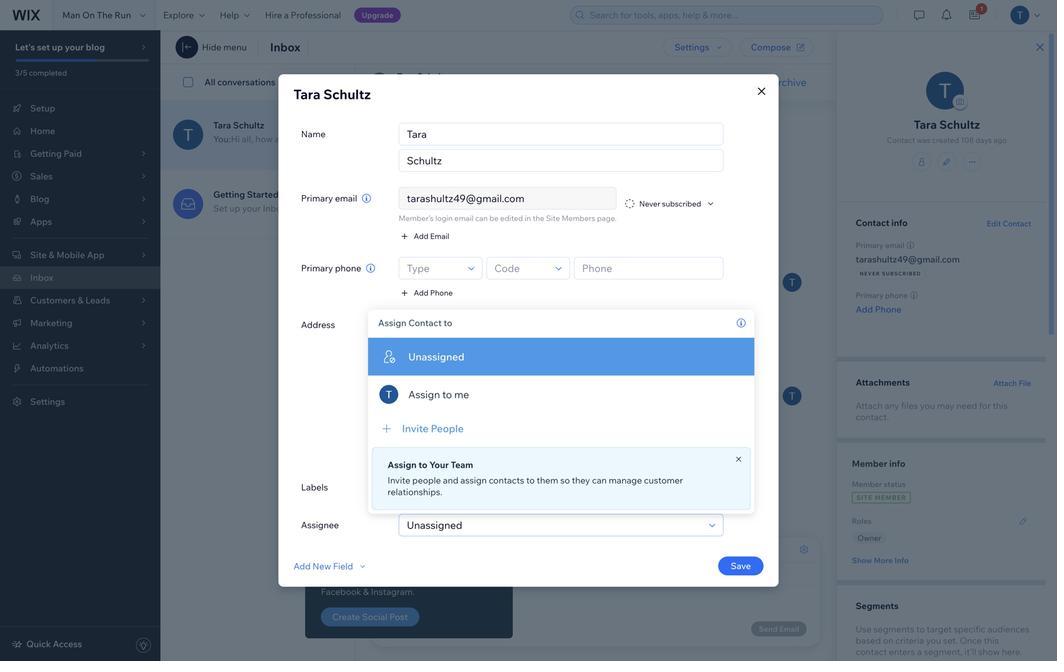 Task type: vqa. For each thing, say whether or not it's contained in the screenshot.
GIFT CARD popup button at bottom left
no



Task type: describe. For each thing, give the bounding box(es) containing it.
instagram.
[[371, 586, 415, 597]]

1 horizontal spatial primary email
[[856, 241, 905, 250]]

status
[[884, 480, 906, 489]]

eye-
[[393, 575, 410, 586]]

10:30
[[602, 118, 622, 126]]

create social post
[[332, 611, 408, 622]]

1 vertical spatial add phone button
[[856, 304, 902, 315]]

access
[[53, 639, 82, 650]]

name,
[[470, 236, 499, 247]]

new for setting
[[498, 146, 513, 156]]

name
[[301, 128, 326, 139]]

1 button
[[962, 0, 989, 30]]

on inside the create and share eye-catching posts on facebook & instagram.
[[472, 575, 483, 586]]

a inside 'message sent! now grow your audience with a social post.'
[[341, 559, 346, 570]]

quick access
[[26, 639, 82, 650]]

1 for hi, you rock! thanks for setting up the meeting. best, t😂 hey first name, thanks for getting in touch. our team will contact you soon, let us know what we can do for you.
[[454, 146, 458, 156]]

page.
[[598, 213, 617, 223]]

a inside my site 1 sent you a new message hi, you rock! thanks for setting up the meeting. best, t😂 hey first name, thanks for getting in touch. our team will contact you soon, let us know what we can do for you.
[[492, 146, 496, 156]]

set up your inbox
[[213, 203, 286, 214]]

for inside attach any files you may need for this contact.
[[980, 400, 992, 411]]

subscribed inside tarashultz49@gmail.com never subscribed
[[883, 270, 922, 277]]

tara schultz contact was created 108 days ago
[[888, 117, 1008, 145]]

member info
[[853, 458, 906, 469]]

message
[[321, 548, 359, 559]]

hide menu
[[202, 42, 247, 53]]

social
[[362, 611, 388, 622]]

you
[[402, 525, 418, 533]]

settings inside 'sidebar' element
[[30, 396, 65, 407]]

getting started
[[213, 189, 279, 200]]

City field
[[403, 394, 555, 415]]

once
[[961, 635, 983, 646]]

setup link
[[0, 97, 161, 120]]

me
[[455, 388, 470, 401]]

do
[[502, 249, 512, 260]]

0 horizontal spatial address
[[301, 319, 335, 330]]

doing? inside tara schultz you: hi all, how are you doing?
[[307, 133, 336, 145]]

on inside use segments to target specific audiences based on criteria you set. once this contact enters a segment, it'll show here.
[[884, 635, 894, 646]]

email for hi all, how are you doing?
[[441, 370, 460, 379]]

people
[[413, 475, 441, 486]]

enters
[[890, 646, 916, 657]]

t😂
[[425, 224, 439, 235]]

are inside tara schultz you: hi all, how are you doing?
[[275, 133, 288, 145]]

with
[[321, 559, 339, 570]]

0 vertical spatial tara schultz image
[[370, 73, 389, 92]]

0 horizontal spatial tara schultz image
[[173, 120, 203, 150]]

attachments
[[856, 377, 911, 388]]

segments
[[874, 624, 915, 635]]

tara inside tara schultz contact was created 108 days ago
[[915, 117, 938, 132]]

contact inside use segments to target specific audiences based on criteria you set. once this contact enters a segment, it'll show here.
[[856, 646, 888, 657]]

unassigned option
[[368, 338, 755, 376]]

for left setting
[[456, 186, 468, 197]]

Type your message. Hit enter to submit. text field
[[382, 595, 810, 609]]

0 vertical spatial in
[[525, 213, 531, 223]]

hi inside tara schultz you: hi all, how are you doing?
[[231, 133, 240, 145]]

assign for assign to me
[[409, 388, 440, 401]]

doing? inside my site 1 sent you a new message hi all, how are you doing?
[[500, 348, 529, 359]]

inbox inside 'sidebar' element
[[30, 272, 53, 283]]

this inside attach any files you may need for this contact.
[[993, 400, 1009, 411]]

1 vertical spatial add phone
[[856, 304, 902, 315]]

add for top "add phone" button
[[414, 288, 429, 298]]

show more info
[[853, 556, 909, 565]]

rock!
[[455, 161, 475, 172]]

show
[[853, 556, 873, 565]]

up inside my site 1 sent you a new message hi, you rock! thanks for setting up the meeting. best, t😂 hey first name, thanks for getting in touch. our team will contact you soon, let us know what we can do for you.
[[500, 186, 511, 197]]

how inside tara schultz you: hi all, how are you doing?
[[256, 133, 273, 145]]

hey
[[425, 236, 441, 247]]

files image
[[445, 622, 460, 637]]

will
[[653, 236, 666, 247]]

member for member status site member
[[853, 480, 883, 489]]

my for hi,
[[425, 146, 436, 156]]

specific
[[955, 624, 986, 635]]

1 vertical spatial inbox
[[263, 203, 286, 214]]

email inside button
[[430, 231, 450, 241]]

settings link
[[0, 390, 161, 413]]

compose
[[752, 42, 792, 53]]

edit contact
[[988, 219, 1032, 228]]

now
[[384, 548, 403, 559]]

2 horizontal spatial email
[[886, 241, 905, 250]]

hire
[[265, 9, 282, 20]]

Country field
[[403, 420, 541, 441]]

member for member info
[[853, 458, 888, 469]]

owner
[[858, 533, 882, 543]]

best,
[[425, 211, 446, 222]]

Search for tools, apps, help & more... field
[[586, 6, 880, 24]]

social
[[348, 559, 373, 570]]

the inside my site 1 sent you a new message hi, you rock! thanks for setting up the meeting. best, t😂 hey first name, thanks for getting in touch. our team will contact you soon, let us know what we can do for you.
[[513, 186, 527, 197]]

assign contact to
[[378, 317, 453, 328]]

run
[[115, 9, 131, 20]]

invite people
[[402, 422, 464, 435]]

and inside the create and share eye-catching posts on facebook & instagram.
[[351, 575, 366, 586]]

how inside my site 1 sent you a new message hi all, how are you doing?
[[449, 348, 466, 359]]

for up the you. at top
[[530, 236, 541, 247]]

edit contact button
[[988, 218, 1032, 229]]

hi,
[[425, 161, 436, 172]]

edit
[[988, 219, 1002, 228]]

a inside use segments to target specific audiences based on criteria you set. once this contact enters a segment, it'll show here.
[[918, 646, 923, 657]]

info
[[895, 556, 909, 565]]

contact inside my site 1 sent you a new message hi, you rock! thanks for setting up the meeting. best, t😂 hey first name, thanks for getting in touch. our team will contact you soon, let us know what we can do for you.
[[668, 236, 700, 247]]

0 horizontal spatial primary phone
[[301, 263, 362, 274]]

edited
[[501, 213, 523, 223]]

you inside attach any files you may need for this contact.
[[921, 400, 936, 411]]

my site 1 sent you a new message hi all, how are you doing?
[[425, 333, 547, 359]]

it'll
[[965, 646, 977, 657]]

add down tarashultz49@gmail.com never subscribed
[[856, 304, 874, 315]]

to left me
[[443, 388, 452, 401]]

message sent! now grow your audience with a social post.
[[321, 548, 488, 570]]

3/5
[[15, 68, 27, 77]]

never inside tarashultz49@gmail.com never subscribed
[[860, 270, 881, 277]]

never subscribed button
[[625, 198, 717, 209]]

touch.
[[585, 236, 610, 247]]

here.
[[1003, 646, 1023, 657]]

set
[[213, 203, 228, 214]]

site inside my site 1 sent you a new message hi all, how are you doing?
[[438, 333, 453, 343]]

0 vertical spatial can
[[476, 213, 488, 223]]

0 horizontal spatial primary email
[[301, 193, 357, 204]]

manage
[[609, 475, 643, 486]]

soon,
[[719, 236, 741, 247]]

customer
[[645, 475, 684, 486]]

add for add address button at the bottom left of the page
[[414, 451, 429, 460]]

now
[[328, 189, 343, 198]]

the
[[97, 9, 113, 20]]

catching
[[410, 575, 446, 586]]

are inside my site 1 sent you a new message hi all, how are you doing?
[[468, 348, 481, 359]]

1 vertical spatial email
[[455, 213, 474, 223]]

&
[[363, 586, 369, 597]]

you inside use segments to target specific audiences based on criteria you set. once this contact enters a segment, it'll show here.
[[927, 635, 942, 646]]

schultz inside tara schultz contact was created 108 days ago
[[940, 117, 981, 132]]

1 horizontal spatial the
[[533, 213, 545, 223]]

1 for hi all, how are you doing?
[[454, 333, 458, 343]]

contact inside button
[[1003, 219, 1032, 228]]

info for member info
[[890, 458, 906, 469]]

1 horizontal spatial phone
[[876, 304, 902, 315]]

2 type field from the top
[[403, 314, 530, 336]]

hide menu button up all
[[176, 36, 247, 59]]

11/20/2023, 10:30 am
[[557, 118, 635, 126]]

thanks
[[425, 186, 454, 197]]

chat messages log
[[356, 100, 837, 538]]

hi inside my site 1 sent you a new message hi all, how are you doing?
[[425, 348, 434, 359]]

Street field
[[403, 341, 720, 362]]

quick
[[26, 639, 51, 650]]

0 horizontal spatial phone
[[335, 263, 362, 274]]

know
[[425, 249, 447, 260]]

man
[[62, 9, 80, 20]]

site up getting
[[547, 213, 560, 223]]



Task type: locate. For each thing, give the bounding box(es) containing it.
Type field
[[403, 258, 465, 279], [403, 314, 530, 336]]

how up me
[[449, 348, 466, 359]]

add left your
[[414, 451, 429, 460]]

tara schultz image for sent
[[783, 387, 802, 406]]

1 horizontal spatial add phone
[[856, 304, 902, 315]]

First name field
[[403, 123, 720, 145]]

assign to your team invite people and assign contacts to them so they can manage customer relationships.
[[388, 459, 684, 497]]

1 horizontal spatial tara schultz image
[[370, 73, 389, 92]]

0 horizontal spatial in
[[525, 213, 531, 223]]

2 vertical spatial your
[[428, 548, 447, 559]]

contact.
[[856, 412, 890, 423]]

tara schultz image for hi, you rock! thanks for setting up the meeting. best, t😂 hey first name, thanks for getting in touch. our team will contact you soon, let us know what we can do for you.
[[783, 273, 802, 292]]

0 vertical spatial add phone button
[[399, 287, 453, 298]]

1 new from the top
[[498, 146, 513, 156]]

for right need
[[980, 400, 992, 411]]

hide
[[202, 42, 222, 53]]

this down attach file
[[993, 400, 1009, 411]]

on
[[472, 575, 483, 586], [884, 635, 894, 646]]

add phone inside "add phone" button
[[414, 288, 453, 298]]

create down facebook
[[332, 611, 360, 622]]

1 horizontal spatial subscribed
[[883, 270, 922, 277]]

archive link
[[772, 76, 807, 88]]

can inside the assign to your team invite people and assign contacts to them so they can manage customer relationships.
[[593, 475, 607, 486]]

subscribed down tarashultz49@gmail.com
[[883, 270, 922, 277]]

contact down based
[[856, 646, 888, 657]]

up
[[52, 42, 63, 53], [500, 186, 511, 197], [230, 203, 240, 214]]

thanks
[[500, 236, 528, 247]]

list box
[[368, 338, 755, 413]]

in right edited
[[525, 213, 531, 223]]

schultz inside tara schultz you: hi all, how are you doing?
[[233, 120, 265, 131]]

type field up unassigned
[[403, 314, 530, 336]]

None checkbox
[[176, 75, 205, 90]]

set.
[[944, 635, 959, 646]]

site up unassigned
[[438, 333, 453, 343]]

site inside my site 1 sent you a new message hi, you rock! thanks for setting up the meeting. best, t😂 hey first name, thanks for getting in touch. our team will contact you soon, let us know what we can do for you.
[[438, 146, 453, 156]]

hi up getting
[[231, 133, 240, 145]]

0 vertical spatial primary phone
[[301, 263, 362, 274]]

this up show
[[985, 635, 1000, 646]]

settings down search for tools, apps, help & more... field
[[675, 42, 710, 53]]

doing? up street line 2 (optional) field
[[500, 348, 529, 359]]

member down "status"
[[876, 494, 907, 502]]

1 horizontal spatial in
[[575, 236, 583, 247]]

doing? up now
[[307, 133, 336, 145]]

settings down the automations
[[30, 396, 65, 407]]

message
[[515, 146, 547, 156], [515, 333, 547, 343]]

sent
[[460, 146, 475, 156], [460, 333, 475, 343]]

0 horizontal spatial your
[[65, 42, 84, 53]]

are right unassigned
[[468, 348, 481, 359]]

hi
[[231, 133, 240, 145], [425, 348, 434, 359]]

message down the first name field
[[515, 146, 547, 156]]

all, inside tara schultz you: hi all, how are you doing?
[[242, 133, 254, 145]]

and up &
[[351, 575, 366, 586]]

add down member's
[[414, 231, 429, 241]]

my up unassigned
[[425, 333, 436, 343]]

add for the add email button
[[414, 231, 429, 241]]

be
[[490, 213, 499, 223]]

assign inside the assign to your team invite people and assign contacts to them so they can manage customer relationships.
[[388, 459, 417, 470]]

assign for assign contact to
[[378, 317, 407, 328]]

add phone button
[[399, 287, 453, 298], [856, 304, 902, 315]]

1 horizontal spatial and
[[443, 475, 459, 486]]

1 type field from the top
[[403, 258, 465, 279]]

save button
[[719, 557, 764, 576]]

can left be
[[476, 213, 488, 223]]

1 vertical spatial message
[[515, 333, 547, 343]]

on right posts
[[472, 575, 483, 586]]

email for hi, you rock! thanks for setting up the meeting. best, t😂 hey first name, thanks for getting in touch. our team will contact you soon, let us know what we can do for you.
[[441, 271, 460, 281]]

0 horizontal spatial never
[[640, 199, 661, 208]]

sidebar element
[[0, 30, 161, 661]]

1 vertical spatial the
[[533, 213, 545, 223]]

12:38 pm
[[580, 304, 612, 312]]

home
[[30, 125, 55, 136]]

2 new from the top
[[498, 333, 513, 343]]

upgrade button
[[355, 8, 401, 23]]

0 horizontal spatial the
[[513, 186, 527, 197]]

hi down assign contact to on the left of page
[[425, 348, 434, 359]]

2 vertical spatial member
[[876, 494, 907, 502]]

address inside button
[[430, 451, 460, 460]]

add up assign contact to on the left of page
[[414, 288, 429, 298]]

you inside tara schultz you: hi all, how are you doing?
[[290, 133, 305, 145]]

0 horizontal spatial email
[[335, 193, 357, 204]]

list box containing unassigned
[[368, 338, 755, 413]]

0 horizontal spatial attach
[[856, 400, 883, 411]]

Code field
[[491, 258, 552, 279]]

automations
[[30, 363, 84, 374]]

add phone down tarashultz49@gmail.com never subscribed
[[856, 304, 902, 315]]

attach left file
[[994, 378, 1018, 388]]

invite inside the assign to your team invite people and assign contacts to them so they can manage customer relationships.
[[388, 475, 411, 486]]

0 horizontal spatial how
[[256, 133, 273, 145]]

0 vertical spatial message
[[515, 146, 547, 156]]

info for contact info
[[892, 217, 908, 228]]

0 vertical spatial settings
[[675, 42, 710, 53]]

1 vertical spatial info
[[890, 458, 906, 469]]

on down segments
[[884, 635, 894, 646]]

am
[[624, 118, 635, 126]]

0 vertical spatial are
[[275, 133, 288, 145]]

0 vertical spatial new
[[498, 146, 513, 156]]

0 vertical spatial never
[[640, 199, 661, 208]]

0 vertical spatial phone
[[430, 288, 453, 298]]

0 vertical spatial create
[[321, 575, 349, 586]]

target
[[927, 624, 953, 635]]

setting
[[470, 186, 499, 197]]

message for doing?
[[515, 333, 547, 343]]

attach inside button
[[994, 378, 1018, 388]]

2 vertical spatial email
[[441, 370, 460, 379]]

0 vertical spatial sent
[[460, 146, 475, 156]]

inbox link
[[0, 266, 161, 289]]

audiences
[[988, 624, 1030, 635]]

the
[[513, 186, 527, 197], [533, 213, 545, 223]]

all, right you:
[[242, 133, 254, 145]]

your right "grow"
[[428, 548, 447, 559]]

conversations
[[218, 77, 276, 88]]

1 vertical spatial on
[[884, 635, 894, 646]]

primary email
[[301, 193, 357, 204], [856, 241, 905, 250]]

email
[[430, 231, 450, 241], [441, 271, 460, 281], [441, 370, 460, 379]]

1 sent from the top
[[460, 146, 475, 156]]

never up will
[[640, 199, 661, 208]]

create for create social post
[[332, 611, 360, 622]]

0 vertical spatial subscribed
[[663, 199, 702, 208]]

setup
[[30, 103, 55, 114]]

new for doing?
[[498, 333, 513, 343]]

1 vertical spatial are
[[468, 348, 481, 359]]

1 horizontal spatial email
[[455, 213, 474, 223]]

suggested for you
[[338, 525, 418, 533]]

sent inside my site 1 sent you a new message hi, you rock! thanks for setting up the meeting. best, t😂 hey first name, thanks for getting in touch. our team will contact you soon, let us know what we can do for you.
[[460, 146, 475, 156]]

1 vertical spatial and
[[351, 575, 366, 586]]

contacts
[[489, 475, 525, 486]]

sent up rock!
[[460, 146, 475, 156]]

1 horizontal spatial add phone button
[[856, 304, 902, 315]]

posts
[[448, 575, 470, 586]]

a
[[284, 9, 289, 20], [492, 146, 496, 156], [492, 333, 496, 343], [341, 559, 346, 570], [918, 646, 923, 657]]

ago
[[994, 135, 1008, 145]]

info up "status"
[[890, 458, 906, 469]]

invite inside button
[[402, 422, 429, 435]]

add phone up assign contact to on the left of page
[[414, 288, 453, 298]]

login
[[436, 213, 453, 223]]

None field
[[411, 477, 720, 498], [403, 514, 706, 536], [421, 568, 810, 579], [411, 477, 720, 498], [403, 514, 706, 536], [421, 568, 810, 579]]

0 horizontal spatial doing?
[[307, 133, 336, 145]]

0 vertical spatial email
[[335, 193, 357, 204]]

sent up unassigned
[[460, 333, 475, 343]]

your inside 'sidebar' element
[[65, 42, 84, 53]]

1 message from the top
[[515, 146, 547, 156]]

to up criteria
[[917, 624, 926, 635]]

the right edited
[[533, 213, 545, 223]]

up inside 'sidebar' element
[[52, 42, 63, 53]]

1 horizontal spatial doing?
[[500, 348, 529, 359]]

0 vertical spatial inbox
[[270, 40, 301, 54]]

all
[[205, 77, 216, 88]]

2 message from the top
[[515, 333, 547, 343]]

our
[[612, 236, 628, 247]]

1 horizontal spatial attach
[[994, 378, 1018, 388]]

0 vertical spatial tara schultz
[[397, 71, 449, 82]]

0 vertical spatial add phone
[[414, 288, 453, 298]]

any
[[885, 400, 900, 411]]

sent inside my site 1 sent you a new message hi all, how are you doing?
[[460, 333, 475, 343]]

0 vertical spatial this
[[993, 400, 1009, 411]]

0 vertical spatial member
[[853, 458, 888, 469]]

0 horizontal spatial settings
[[30, 396, 65, 407]]

can inside my site 1 sent you a new message hi, you rock! thanks for setting up the meeting. best, t😂 hey first name, thanks for getting in touch. our team will contact you soon, let us know what we can do for you.
[[485, 249, 500, 260]]

your left blog
[[65, 42, 84, 53]]

1 vertical spatial phone
[[886, 291, 909, 300]]

site up thanks
[[438, 146, 453, 156]]

tara inside tara schultz you: hi all, how are you doing?
[[213, 120, 231, 131]]

1 vertical spatial your
[[242, 203, 261, 214]]

segment,
[[925, 646, 963, 657]]

0 horizontal spatial contact
[[668, 236, 700, 247]]

are left name
[[275, 133, 288, 145]]

unassigned
[[409, 350, 465, 363]]

saved replies image
[[382, 622, 397, 637]]

contact info
[[856, 217, 908, 228]]

labels
[[301, 482, 328, 493]]

started
[[247, 189, 279, 200]]

and inside the assign to your team invite people and assign contacts to them so they can manage customer relationships.
[[443, 475, 459, 486]]

my up the 'hi,'
[[425, 146, 436, 156]]

1 horizontal spatial phone
[[886, 291, 909, 300]]

can left do
[[485, 249, 500, 260]]

contact right edit
[[1003, 219, 1032, 228]]

message inside my site 1 sent you a new message hi, you rock! thanks for setting up the meeting. best, t😂 hey first name, thanks for getting in touch. our team will contact you soon, let us know what we can do for you.
[[515, 146, 547, 156]]

hide menu button
[[176, 36, 247, 59], [202, 42, 247, 53]]

my inside my site 1 sent you a new message hi all, how are you doing?
[[425, 333, 436, 343]]

sent
[[761, 394, 776, 403]]

1 vertical spatial how
[[449, 348, 466, 359]]

invite up add address button at the bottom left of the page
[[402, 422, 429, 435]]

help button
[[212, 0, 258, 30]]

all, down assign contact to on the left of page
[[436, 348, 447, 359]]

1 my from the top
[[425, 146, 436, 156]]

your down the getting started
[[242, 203, 261, 214]]

0 horizontal spatial all,
[[242, 133, 254, 145]]

contact inside tara schultz contact was created 108 days ago
[[888, 135, 916, 145]]

never inside "never subscribed" button
[[640, 199, 661, 208]]

create up facebook
[[321, 575, 349, 586]]

message up street line 2 (optional) field
[[515, 333, 547, 343]]

1 vertical spatial settings
[[30, 396, 65, 407]]

my inside my site 1 sent you a new message hi, you rock! thanks for setting up the meeting. best, t😂 hey first name, thanks for getting in touch. our team will contact you soon, let us know what we can do for you.
[[425, 146, 436, 156]]

compose button
[[740, 38, 814, 57]]

attach file button
[[994, 378, 1032, 389]]

phone down know
[[430, 288, 453, 298]]

create for create and share eye-catching posts on facebook & instagram.
[[321, 575, 349, 586]]

new inside my site 1 sent you a new message hi, you rock! thanks for setting up the meeting. best, t😂 hey first name, thanks for getting in touch. our team will contact you soon, let us know what we can do for you.
[[498, 146, 513, 156]]

0 vertical spatial invite
[[402, 422, 429, 435]]

1 vertical spatial type field
[[403, 314, 530, 336]]

to up people
[[419, 459, 428, 470]]

subscribed up will
[[663, 199, 702, 208]]

add address
[[414, 451, 460, 460]]

1 horizontal spatial primary phone
[[856, 291, 909, 300]]

1 vertical spatial tara schultz
[[294, 86, 371, 103]]

phone down tarashultz49@gmail.com never subscribed
[[876, 304, 902, 315]]

settings inside button
[[675, 42, 710, 53]]

archive
[[772, 76, 807, 88]]

invite up relationships.
[[388, 475, 411, 486]]

and down team
[[443, 475, 459, 486]]

how right you:
[[256, 133, 273, 145]]

create inside button
[[332, 611, 360, 622]]

contact up unassigned
[[409, 317, 442, 328]]

hide menu button down help
[[202, 42, 247, 53]]

2 my from the top
[[425, 333, 436, 343]]

add phone button down tarashultz49@gmail.com never subscribed
[[856, 304, 902, 315]]

attach any files you may need for this contact.
[[856, 400, 1009, 423]]

1 vertical spatial doing?
[[500, 348, 529, 359]]

0 vertical spatial tara schultz image
[[927, 72, 965, 110]]

in inside my site 1 sent you a new message hi, you rock! thanks for setting up the meeting. best, t😂 hey first name, thanks for getting in touch. our team will contact you soon, let us know what we can do for you.
[[575, 236, 583, 247]]

1 vertical spatial this
[[985, 635, 1000, 646]]

0 vertical spatial up
[[52, 42, 63, 53]]

1 vertical spatial 1
[[454, 146, 458, 156]]

days
[[976, 135, 993, 145]]

0 vertical spatial how
[[256, 133, 273, 145]]

contact left was
[[888, 135, 916, 145]]

message inside my site 1 sent you a new message hi all, how are you doing?
[[515, 333, 547, 343]]

add left new
[[294, 561, 311, 572]]

1 horizontal spatial tara schultz
[[397, 71, 449, 82]]

1 vertical spatial my
[[425, 333, 436, 343]]

Street line 2 (Optional) field
[[403, 367, 720, 389]]

the left meeting.
[[513, 186, 527, 197]]

Last name field
[[403, 150, 720, 171]]

member down member info
[[853, 480, 883, 489]]

1 vertical spatial primary phone
[[856, 291, 909, 300]]

my for hi
[[425, 333, 436, 343]]

3/5 completed
[[15, 68, 67, 77]]

sent for how
[[460, 333, 475, 343]]

tara schultz image
[[370, 73, 389, 92], [173, 120, 203, 150]]

us
[[755, 236, 765, 247]]

1 vertical spatial assign
[[409, 388, 440, 401]]

automations link
[[0, 357, 161, 380]]

1 horizontal spatial never
[[860, 270, 881, 277]]

1
[[981, 5, 984, 13], [454, 146, 458, 156], [454, 333, 458, 343]]

member up member status site member on the bottom of page
[[853, 458, 888, 469]]

contact right will
[[668, 236, 700, 247]]

0 vertical spatial type field
[[403, 258, 465, 279]]

message for setting
[[515, 146, 547, 156]]

assign to me
[[409, 388, 470, 401]]

site up roles
[[857, 494, 873, 502]]

people
[[431, 422, 464, 435]]

1 vertical spatial email
[[441, 271, 460, 281]]

site
[[438, 146, 453, 156], [547, 213, 560, 223], [438, 333, 453, 343], [857, 494, 873, 502]]

add email
[[414, 231, 450, 241]]

Email field
[[403, 188, 613, 209]]

all, inside my site 1 sent you a new message hi all, how are you doing?
[[436, 348, 447, 359]]

help
[[220, 9, 239, 20]]

segments
[[856, 600, 899, 611]]

blog
[[86, 42, 105, 53]]

1 inside button
[[981, 5, 984, 13]]

Phone field
[[579, 258, 720, 279]]

1 vertical spatial up
[[500, 186, 511, 197]]

never down tarashultz49@gmail.com
[[860, 270, 881, 277]]

1 horizontal spatial your
[[242, 203, 261, 214]]

add phone
[[414, 288, 453, 298], [856, 304, 902, 315]]

subscribed inside button
[[663, 199, 702, 208]]

attach file
[[994, 378, 1032, 388]]

your inside 'message sent! now grow your audience with a social post.'
[[428, 548, 447, 559]]

file
[[1019, 378, 1032, 388]]

1 inside my site 1 sent you a new message hi, you rock! thanks for setting up the meeting. best, t😂 hey first name, thanks for getting in touch. our team will contact you soon, let us know what we can do for you.
[[454, 146, 458, 156]]

new
[[313, 561, 331, 572]]

in
[[525, 213, 531, 223], [575, 236, 583, 247]]

need
[[957, 400, 978, 411]]

1 horizontal spatial on
[[884, 635, 894, 646]]

you
[[290, 133, 305, 145], [477, 146, 491, 156], [438, 161, 453, 172], [701, 236, 717, 247], [477, 333, 491, 343], [483, 348, 498, 359], [921, 400, 936, 411], [927, 635, 942, 646]]

in left the touch.
[[575, 236, 583, 247]]

attach up contact.
[[856, 400, 883, 411]]

attach for attach file
[[994, 378, 1018, 388]]

info up tarashultz49@gmail.com
[[892, 217, 908, 228]]

2 sent from the top
[[460, 333, 475, 343]]

upgrade
[[362, 10, 394, 20]]

getting started image
[[173, 189, 203, 219]]

attach for attach any files you may need for this contact.
[[856, 400, 883, 411]]

to up unassigned
[[444, 317, 453, 328]]

0 horizontal spatial add phone button
[[399, 287, 453, 298]]

member
[[853, 458, 888, 469], [853, 480, 883, 489], [876, 494, 907, 502]]

add phone button up assign contact to on the left of page
[[399, 287, 453, 298]]

0 horizontal spatial hi
[[231, 133, 240, 145]]

them
[[537, 475, 559, 486]]

criteria
[[896, 635, 925, 646]]

phone
[[335, 263, 362, 274], [886, 291, 909, 300]]

hire a professional link
[[258, 0, 349, 30]]

1 horizontal spatial up
[[230, 203, 240, 214]]

create inside the create and share eye-catching posts on facebook & instagram.
[[321, 575, 349, 586]]

0 vertical spatial phone
[[335, 263, 362, 274]]

tara schultz image
[[927, 72, 965, 110], [783, 273, 802, 292], [783, 387, 802, 406]]

1 vertical spatial never
[[860, 270, 881, 277]]

site inside member status site member
[[857, 494, 873, 502]]

for
[[384, 525, 400, 533]]

email
[[335, 193, 357, 204], [455, 213, 474, 223], [886, 241, 905, 250]]

assignee
[[301, 520, 339, 531]]

can right they
[[593, 475, 607, 486]]

sent!
[[361, 548, 382, 559]]

2 vertical spatial inbox
[[30, 272, 53, 283]]

emojis image
[[424, 622, 439, 637]]

member's login email can be edited in the site members page.
[[399, 213, 617, 223]]

to inside use segments to target specific audiences based on criteria you set. once this contact enters a segment, it'll show here.
[[917, 624, 926, 635]]

to left them
[[527, 475, 535, 486]]

0 horizontal spatial tara schultz
[[294, 86, 371, 103]]

1 vertical spatial attach
[[856, 400, 883, 411]]

pm
[[601, 304, 612, 312]]

team
[[451, 459, 474, 470]]

contact up tarashultz49@gmail.com
[[856, 217, 890, 228]]

type field down 'hey'
[[403, 258, 465, 279]]

attach inside attach any files you may need for this contact.
[[856, 400, 883, 411]]

2 vertical spatial up
[[230, 203, 240, 214]]

add inside button
[[414, 231, 429, 241]]

0 vertical spatial hi
[[231, 133, 240, 145]]

sent for rock!
[[460, 146, 475, 156]]

1 inside my site 1 sent you a new message hi all, how are you doing?
[[454, 333, 458, 343]]

a inside my site 1 sent you a new message hi all, how are you doing?
[[492, 333, 496, 343]]

save
[[731, 560, 752, 571]]

1 vertical spatial in
[[575, 236, 583, 247]]

use
[[856, 624, 872, 635]]

2 horizontal spatial your
[[428, 548, 447, 559]]

1 horizontal spatial contact
[[856, 646, 888, 657]]

subscribed
[[663, 199, 702, 208], [883, 270, 922, 277]]

this inside use segments to target specific audiences based on criteria you set. once this contact enters a segment, it'll show here.
[[985, 635, 1000, 646]]

1 horizontal spatial how
[[449, 348, 466, 359]]

never subscribed
[[640, 199, 702, 208]]

for right do
[[514, 249, 526, 260]]

0 horizontal spatial subscribed
[[663, 199, 702, 208]]

add
[[414, 231, 429, 241], [414, 288, 429, 298], [856, 304, 874, 315], [414, 451, 429, 460], [294, 561, 311, 572]]

new inside my site 1 sent you a new message hi all, how are you doing?
[[498, 333, 513, 343]]

2 vertical spatial email
[[886, 241, 905, 250]]

1 vertical spatial can
[[485, 249, 500, 260]]

0 vertical spatial doing?
[[307, 133, 336, 145]]



